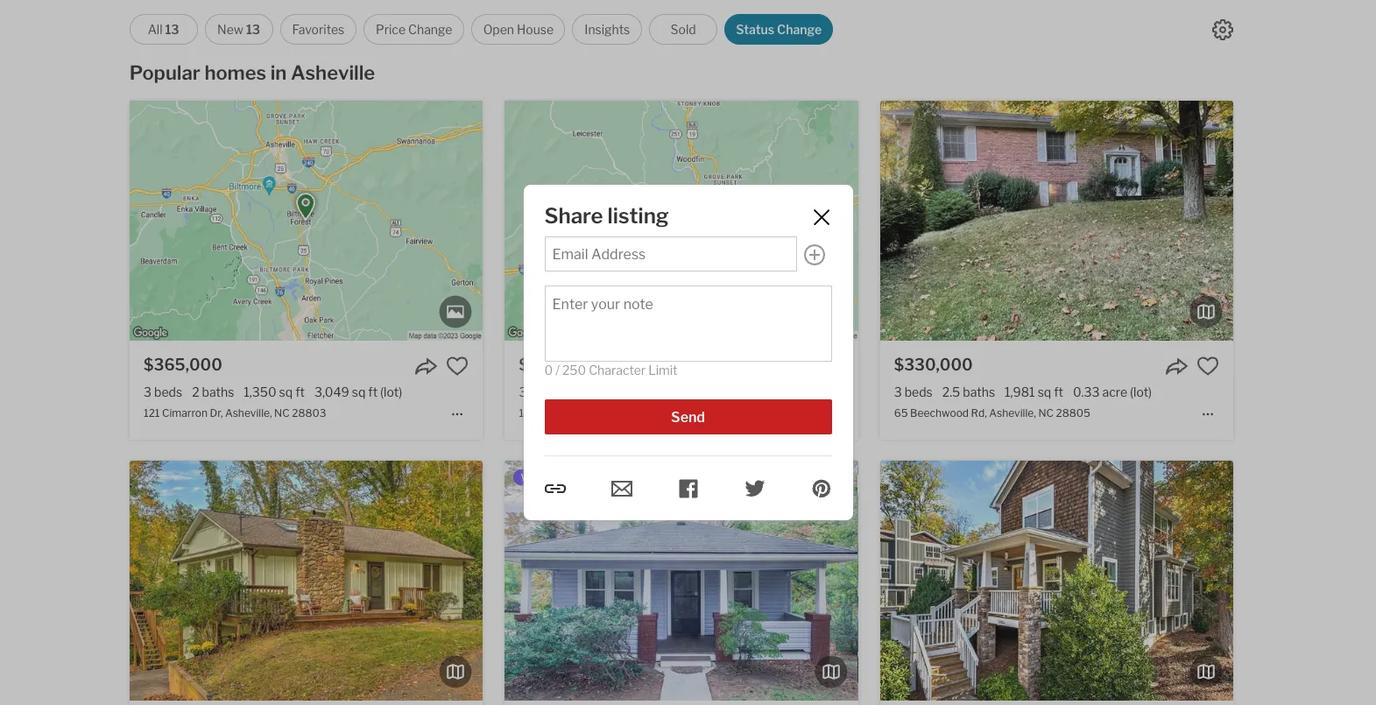 Task type: describe. For each thing, give the bounding box(es) containing it.
dr,
[[210, 407, 223, 420]]

2 baths for $365,000
[[192, 385, 234, 400]]

2 photo of 65 beechwood rd, asheville, nc 28805 image from the left
[[880, 101, 1233, 341]]

listing
[[608, 203, 669, 229]]

share listing
[[545, 203, 669, 229]]

baths for $365,000
[[202, 385, 234, 400]]

4 sq from the left
[[727, 385, 741, 400]]

2 sq from the left
[[352, 385, 366, 400]]

28806
[[679, 407, 714, 420]]

65
[[894, 407, 908, 420]]

send button
[[545, 400, 832, 435]]

5,662 sq ft (lot)
[[690, 385, 777, 400]]

1 photo of 39 spooks branch ext, asheville, nc 28804 image from the left
[[0, 461, 130, 701]]

beds for $330,000
[[905, 385, 933, 400]]

house
[[517, 22, 554, 37]]

favorite button checkbox for $330,000
[[1197, 355, 1219, 378]]

28803
[[292, 407, 326, 420]]

1,981 sq ft
[[1005, 385, 1064, 400]]

(lot) for $365,000
[[380, 385, 402, 400]]

sq for $330,000
[[1038, 385, 1052, 400]]

insights
[[585, 22, 630, 37]]

sq for $365,000
[[279, 385, 293, 400]]

3 for $330,000
[[894, 385, 902, 400]]

3 for $365,000
[[144, 385, 152, 400]]

2 photo of 33 liberty st, asheville, nc 28803 image from the left
[[505, 461, 858, 701]]

5,662
[[690, 385, 724, 400]]

video
[[521, 472, 548, 483]]

nc for $330,000
[[1039, 407, 1054, 420]]

1 photo of 65 beechwood rd, asheville, nc 28805 image from the left
[[527, 101, 880, 341]]

$330,000
[[894, 356, 973, 374]]

open house
[[483, 22, 554, 37]]

65 beechwood rd, asheville, nc 28805
[[894, 407, 1091, 420]]

baths for $499,000
[[577, 385, 609, 400]]

2 for $499,000
[[567, 385, 575, 400]]

popular
[[130, 61, 200, 84]]

1,680
[[619, 385, 652, 400]]

28805
[[1056, 407, 1091, 420]]

favorite button checkbox
[[821, 355, 844, 378]]

send
[[671, 409, 705, 426]]

sold
[[671, 22, 696, 37]]

2 for $365,000
[[192, 385, 199, 400]]

status change
[[736, 22, 822, 37]]

open
[[483, 22, 514, 37]]

121
[[144, 407, 160, 420]]

ft for $499,000
[[671, 385, 680, 400]]

2 ft from the left
[[368, 385, 378, 400]]

104
[[519, 407, 538, 420]]

13 for all 13
[[165, 22, 179, 37]]

ave,
[[589, 407, 610, 420]]

baths for $330,000
[[963, 385, 995, 400]]

ft for $365,000
[[295, 385, 305, 400]]

new
[[217, 22, 244, 37]]

cimarron
[[162, 407, 208, 420]]

character
[[589, 363, 646, 378]]

change for price change
[[408, 22, 452, 37]]

Insights radio
[[573, 14, 642, 45]]

Open House radio
[[472, 14, 566, 45]]

louisiana
[[540, 407, 587, 420]]

favorite button image for $365,000
[[446, 355, 469, 378]]

beds for $499,000
[[529, 385, 558, 400]]

rd,
[[971, 407, 987, 420]]

video tour
[[521, 472, 575, 483]]

Enter your note text field
[[552, 295, 824, 353]]

$365,000
[[144, 356, 222, 374]]

price
[[376, 22, 406, 37]]

0 / 250 character limit
[[545, 363, 678, 378]]

favorite button checkbox for $365,000
[[446, 355, 469, 378]]

beds for $365,000
[[154, 385, 182, 400]]

option group containing all
[[129, 14, 833, 45]]

Favorites radio
[[280, 14, 357, 45]]

homes
[[204, 61, 266, 84]]



Task type: locate. For each thing, give the bounding box(es) containing it.
3 up 104
[[519, 385, 527, 400]]

13 inside new option
[[246, 22, 260, 37]]

3 baths from the left
[[963, 385, 995, 400]]

3 beds up the 121
[[144, 385, 182, 400]]

2 3 from the left
[[519, 385, 527, 400]]

3 nc from the left
[[1039, 407, 1054, 420]]

Sold radio
[[649, 14, 718, 45]]

3 up the 121
[[144, 385, 152, 400]]

3 sq from the left
[[655, 385, 668, 400]]

0 horizontal spatial 2 baths
[[192, 385, 234, 400]]

3 3 from the left
[[894, 385, 902, 400]]

0 horizontal spatial beds
[[154, 385, 182, 400]]

1 favorite button checkbox from the left
[[446, 355, 469, 378]]

acre
[[1103, 385, 1128, 400]]

asheville, for $365,000
[[225, 407, 272, 420]]

ft
[[295, 385, 305, 400], [368, 385, 378, 400], [671, 385, 680, 400], [743, 385, 753, 400], [1054, 385, 1064, 400]]

2 13 from the left
[[246, 22, 260, 37]]

1 3 beds from the left
[[144, 385, 182, 400]]

13 right "all"
[[165, 22, 179, 37]]

2 2 from the left
[[567, 385, 575, 400]]

favorite button image for $330,000
[[1197, 355, 1219, 378]]

asheville,
[[225, 407, 272, 420], [612, 407, 659, 420], [989, 407, 1036, 420]]

all 13
[[148, 22, 179, 37]]

2 baths for $499,000
[[567, 385, 609, 400]]

asheville, for $499,000
[[612, 407, 659, 420]]

2 3 beds from the left
[[519, 385, 558, 400]]

1 13 from the left
[[165, 22, 179, 37]]

share
[[545, 203, 603, 229]]

2
[[192, 385, 199, 400], [567, 385, 575, 400]]

3,049
[[314, 385, 349, 400]]

baths up the ave, on the bottom left
[[577, 385, 609, 400]]

photo of 33 liberty st, asheville, nc 28803 image
[[152, 461, 505, 701], [505, 461, 858, 701], [858, 461, 1211, 701]]

asheville, down 1,350
[[225, 407, 272, 420]]

3 ft from the left
[[671, 385, 680, 400]]

ft right 3,049 on the bottom left of the page
[[368, 385, 378, 400]]

ft up 28803
[[295, 385, 305, 400]]

photo of 65 beechwood rd, asheville, nc 28805 image
[[527, 101, 880, 341], [880, 101, 1233, 341], [1233, 101, 1376, 341]]

2 baths up the ave, on the bottom left
[[567, 385, 609, 400]]

1 baths from the left
[[202, 385, 234, 400]]

3 beds for $330,000
[[894, 385, 933, 400]]

(lot)
[[380, 385, 402, 400], [755, 385, 777, 400], [1130, 385, 1152, 400]]

in
[[270, 61, 287, 84]]

1 2 from the left
[[192, 385, 199, 400]]

104 louisiana ave, asheville, nc 28806 image
[[505, 101, 858, 341]]

Price Change radio
[[364, 14, 465, 45]]

asheville, down 1,680
[[612, 407, 659, 420]]

$499,000
[[519, 356, 598, 374]]

1 horizontal spatial baths
[[577, 385, 609, 400]]

2 baths up dr,
[[192, 385, 234, 400]]

1,350
[[244, 385, 277, 400]]

3 photo of 33 liberty st, asheville, nc 28803 image from the left
[[858, 461, 1211, 701]]

sq for $499,000
[[655, 385, 668, 400]]

3 beds up 104
[[519, 385, 558, 400]]

1 beds from the left
[[154, 385, 182, 400]]

baths up dr,
[[202, 385, 234, 400]]

1 horizontal spatial asheville,
[[612, 407, 659, 420]]

1 horizontal spatial 2 baths
[[567, 385, 609, 400]]

2 up cimarron
[[192, 385, 199, 400]]

1,680 sq ft
[[619, 385, 680, 400]]

change right price
[[408, 22, 452, 37]]

2 down 250 on the bottom of page
[[567, 385, 575, 400]]

change right status
[[777, 22, 822, 37]]

photo of 84 bassett rd, asheville, nc 28804 image
[[527, 461, 880, 701], [880, 461, 1233, 701], [1233, 461, 1376, 701]]

0 horizontal spatial nc
[[274, 407, 290, 420]]

0 horizontal spatial asheville,
[[225, 407, 272, 420]]

2.5
[[943, 385, 960, 400]]

beds down "0"
[[529, 385, 558, 400]]

2 (lot) from the left
[[755, 385, 777, 400]]

(lot) right 3,049 on the bottom left of the page
[[380, 385, 402, 400]]

2 horizontal spatial baths
[[963, 385, 995, 400]]

baths up the rd,
[[963, 385, 995, 400]]

1 nc from the left
[[274, 407, 290, 420]]

share listing element
[[545, 203, 789, 229]]

beds up "65"
[[905, 385, 933, 400]]

2 photo of 84 bassett rd, asheville, nc 28804 image from the left
[[880, 461, 1233, 701]]

asheville, down the 1,981
[[989, 407, 1036, 420]]

asheville
[[291, 61, 375, 84]]

2 baths from the left
[[577, 385, 609, 400]]

favorite button checkbox
[[446, 355, 469, 378], [1197, 355, 1219, 378]]

3 asheville, from the left
[[989, 407, 1036, 420]]

2 horizontal spatial 3
[[894, 385, 902, 400]]

Email Address email field
[[552, 246, 789, 263]]

1 horizontal spatial favorite button checkbox
[[1197, 355, 1219, 378]]

1 photo of 33 liberty st, asheville, nc 28803 image from the left
[[152, 461, 505, 701]]

0
[[545, 363, 553, 378]]

nc down 1,981 sq ft
[[1039, 407, 1054, 420]]

popular homes in asheville
[[130, 61, 375, 84]]

3 photo of 39 spooks branch ext, asheville, nc 28804 image from the left
[[483, 461, 836, 701]]

2 nc from the left
[[662, 407, 677, 420]]

250
[[562, 363, 586, 378]]

2.5 baths
[[943, 385, 995, 400]]

1 horizontal spatial nc
[[662, 407, 677, 420]]

13
[[165, 22, 179, 37], [246, 22, 260, 37]]

1 3 from the left
[[144, 385, 152, 400]]

/
[[556, 363, 560, 378]]

0 horizontal spatial 3 beds
[[144, 385, 182, 400]]

0 horizontal spatial 2
[[192, 385, 199, 400]]

ft for $330,000
[[1054, 385, 1064, 400]]

1 asheville, from the left
[[225, 407, 272, 420]]

sq down limit
[[655, 385, 668, 400]]

limit
[[649, 363, 678, 378]]

2 change from the left
[[777, 22, 822, 37]]

1 horizontal spatial 3 beds
[[519, 385, 558, 400]]

5 sq from the left
[[1038, 385, 1052, 400]]

2 horizontal spatial 3 beds
[[894, 385, 933, 400]]

3 beds up "65"
[[894, 385, 933, 400]]

3 beds for $499,000
[[519, 385, 558, 400]]

104 louisiana ave, asheville, nc 28806
[[519, 407, 714, 420]]

13 right 'new'
[[246, 22, 260, 37]]

3 beds
[[144, 385, 182, 400], [519, 385, 558, 400], [894, 385, 933, 400]]

1 2 baths from the left
[[192, 385, 234, 400]]

2 horizontal spatial asheville,
[[989, 407, 1036, 420]]

1,981
[[1005, 385, 1035, 400]]

tour
[[550, 472, 575, 483]]

share listing dialog
[[523, 185, 853, 521]]

0 horizontal spatial 3
[[144, 385, 152, 400]]

Status Change radio
[[725, 14, 833, 45]]

sq right 5,662 in the bottom right of the page
[[727, 385, 741, 400]]

favorites
[[292, 22, 345, 37]]

sq right 1,350
[[279, 385, 293, 400]]

0 horizontal spatial favorite button image
[[446, 355, 469, 378]]

3,049 sq ft (lot)
[[314, 385, 402, 400]]

2 horizontal spatial (lot)
[[1130, 385, 1152, 400]]

0.33
[[1073, 385, 1100, 400]]

1 sq from the left
[[279, 385, 293, 400]]

nc left 28806
[[662, 407, 677, 420]]

change
[[408, 22, 452, 37], [777, 22, 822, 37]]

1 horizontal spatial 3
[[519, 385, 527, 400]]

new 13
[[217, 22, 260, 37]]

(lot) right acre
[[1130, 385, 1152, 400]]

sq right the 1,981
[[1038, 385, 1052, 400]]

0 horizontal spatial baths
[[202, 385, 234, 400]]

favorite button image
[[446, 355, 469, 378], [1197, 355, 1219, 378]]

nc
[[274, 407, 290, 420], [662, 407, 677, 420], [1039, 407, 1054, 420]]

3 beds from the left
[[905, 385, 933, 400]]

2 baths
[[192, 385, 234, 400], [567, 385, 609, 400]]

3 for $499,000
[[519, 385, 527, 400]]

3 beds for $365,000
[[144, 385, 182, 400]]

1 horizontal spatial beds
[[529, 385, 558, 400]]

ft up 28805
[[1054, 385, 1064, 400]]

2 asheville, from the left
[[612, 407, 659, 420]]

1 (lot) from the left
[[380, 385, 402, 400]]

3 up "65"
[[894, 385, 902, 400]]

3 photo of 65 beechwood rd, asheville, nc 28805 image from the left
[[1233, 101, 1376, 341]]

2 horizontal spatial nc
[[1039, 407, 1054, 420]]

nc for $365,000
[[274, 407, 290, 420]]

ft right 5,662 in the bottom right of the page
[[743, 385, 753, 400]]

1 favorite button image from the left
[[446, 355, 469, 378]]

0 horizontal spatial change
[[408, 22, 452, 37]]

121 cimarron dr, asheville, nc 28803
[[144, 407, 326, 420]]

1 ft from the left
[[295, 385, 305, 400]]

3 photo of 84 bassett rd, asheville, nc 28804 image from the left
[[1233, 461, 1376, 701]]

New radio
[[205, 14, 273, 45]]

2 favorite button checkbox from the left
[[1197, 355, 1219, 378]]

5 ft from the left
[[1054, 385, 1064, 400]]

4 ft from the left
[[743, 385, 753, 400]]

1 horizontal spatial 13
[[246, 22, 260, 37]]

beds up the 121
[[154, 385, 182, 400]]

beds
[[154, 385, 182, 400], [529, 385, 558, 400], [905, 385, 933, 400]]

sq right 3,049 on the bottom left of the page
[[352, 385, 366, 400]]

0 horizontal spatial favorite button checkbox
[[446, 355, 469, 378]]

asheville, for $330,000
[[989, 407, 1036, 420]]

favorite button image
[[821, 355, 844, 378]]

121 cimarron dr, asheville, nc 28803 image
[[130, 101, 483, 341]]

all
[[148, 22, 163, 37]]

3
[[144, 385, 152, 400], [519, 385, 527, 400], [894, 385, 902, 400]]

1 horizontal spatial change
[[777, 22, 822, 37]]

0 horizontal spatial (lot)
[[380, 385, 402, 400]]

2 beds from the left
[[529, 385, 558, 400]]

(lot) for $499,000
[[755, 385, 777, 400]]

1 horizontal spatial favorite button image
[[1197, 355, 1219, 378]]

1 photo of 84 bassett rd, asheville, nc 28804 image from the left
[[527, 461, 880, 701]]

13 inside all option
[[165, 22, 179, 37]]

photo of 39 spooks branch ext, asheville, nc 28804 image
[[0, 461, 130, 701], [130, 461, 483, 701], [483, 461, 836, 701]]

2 favorite button image from the left
[[1197, 355, 1219, 378]]

sq
[[279, 385, 293, 400], [352, 385, 366, 400], [655, 385, 668, 400], [727, 385, 741, 400], [1038, 385, 1052, 400]]

2 horizontal spatial beds
[[905, 385, 933, 400]]

2 2 baths from the left
[[567, 385, 609, 400]]

status
[[736, 22, 775, 37]]

2 photo of 39 spooks branch ext, asheville, nc 28804 image from the left
[[130, 461, 483, 701]]

nc down 1,350 sq ft
[[274, 407, 290, 420]]

option group
[[129, 14, 833, 45]]

3 (lot) from the left
[[1130, 385, 1152, 400]]

beechwood
[[910, 407, 969, 420]]

0 horizontal spatial 13
[[165, 22, 179, 37]]

(lot) right 5,662 in the bottom right of the page
[[755, 385, 777, 400]]

baths
[[202, 385, 234, 400], [577, 385, 609, 400], [963, 385, 995, 400]]

13 for new 13
[[246, 22, 260, 37]]

change for status change
[[777, 22, 822, 37]]

1 horizontal spatial 2
[[567, 385, 575, 400]]

1,350 sq ft
[[244, 385, 305, 400]]

All radio
[[129, 14, 198, 45]]

ft down limit
[[671, 385, 680, 400]]

price change
[[376, 22, 452, 37]]

0.33 acre (lot)
[[1073, 385, 1152, 400]]

1 change from the left
[[408, 22, 452, 37]]

1 horizontal spatial (lot)
[[755, 385, 777, 400]]

3 3 beds from the left
[[894, 385, 933, 400]]

nc for $499,000
[[662, 407, 677, 420]]



Task type: vqa. For each thing, say whether or not it's contained in the screenshot.
7 days
no



